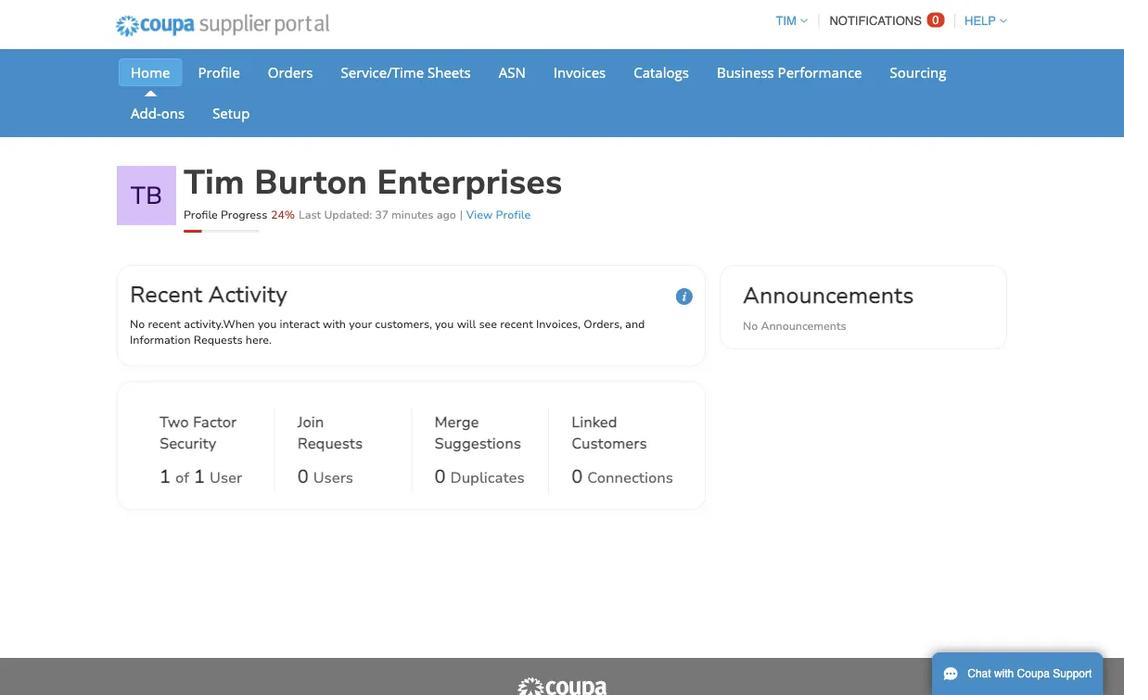 Task type: describe. For each thing, give the bounding box(es) containing it.
0 for 0 users
[[297, 464, 309, 490]]

sourcing
[[890, 63, 947, 82]]

no recent activity.
[[130, 317, 223, 332]]

coupa
[[1017, 668, 1050, 681]]

invoices,
[[536, 317, 581, 332]]

add-
[[131, 103, 161, 122]]

ons
[[161, 103, 185, 122]]

recent
[[130, 279, 202, 310]]

orders link
[[256, 58, 325, 86]]

asn link
[[487, 58, 538, 86]]

add-ons
[[131, 103, 185, 122]]

0 horizontal spatial no
[[130, 317, 145, 332]]

tim for tim
[[776, 14, 797, 28]]

join
[[297, 413, 324, 432]]

1 of 1 user
[[160, 464, 242, 490]]

|
[[460, 207, 463, 222]]

join requests
[[297, 413, 363, 454]]

1 vertical spatial coupa supplier portal image
[[516, 677, 608, 696]]

help
[[965, 14, 996, 28]]

0 horizontal spatial coupa supplier portal image
[[103, 3, 342, 49]]

user
[[210, 468, 242, 488]]

see
[[479, 317, 497, 332]]

profile link
[[186, 58, 252, 86]]

interact
[[280, 317, 320, 332]]

linked customers
[[572, 413, 647, 454]]

chat
[[968, 668, 991, 681]]

updated:
[[324, 207, 372, 222]]

ago
[[437, 207, 456, 222]]

performance
[[778, 63, 862, 82]]

home
[[131, 63, 170, 82]]

0 vertical spatial announcements
[[743, 280, 914, 311]]

of
[[175, 468, 189, 488]]

burton
[[254, 160, 367, 205]]

two factor security link
[[160, 412, 252, 458]]

progress
[[221, 207, 267, 222]]

two factor security
[[160, 413, 237, 454]]

with inside when you interact with your customers, you will see recent invoices, orders, and information requests here.
[[323, 317, 346, 332]]

tim for tim burton enterprises profile progress 24% last updated: 37 minutes ago | view profile
[[184, 160, 245, 205]]

recent activity
[[130, 279, 288, 310]]

asn
[[499, 63, 526, 82]]

enterprises
[[377, 160, 562, 205]]

service/time
[[341, 63, 424, 82]]

orders
[[268, 63, 313, 82]]

join requests link
[[297, 412, 389, 458]]

announcements no announcements
[[743, 280, 914, 333]]

support
[[1053, 668, 1092, 681]]

sourcing link
[[878, 58, 959, 86]]

customers
[[572, 434, 647, 454]]

merge suggestions link
[[435, 412, 526, 458]]

0 for 0 connections
[[572, 464, 583, 490]]

1 you from the left
[[258, 317, 277, 332]]

help link
[[956, 14, 1007, 28]]

profile up setup
[[198, 63, 240, 82]]

connections
[[587, 468, 673, 488]]

your
[[349, 317, 372, 332]]

1 1 from the left
[[160, 464, 171, 490]]

requests inside when you interact with your customers, you will see recent invoices, orders, and information requests here.
[[194, 333, 243, 347]]

chat with coupa support button
[[932, 653, 1103, 696]]

announcements inside announcements no announcements
[[761, 319, 847, 333]]

0 duplicates
[[435, 464, 525, 490]]

24%
[[271, 207, 295, 222]]

tb
[[131, 179, 162, 212]]

orders,
[[584, 317, 622, 332]]



Task type: locate. For each thing, give the bounding box(es) containing it.
users
[[313, 468, 353, 488]]

recent inside when you interact with your customers, you will see recent invoices, orders, and information requests here.
[[500, 317, 533, 332]]

here.
[[246, 333, 272, 347]]

profile left progress on the left top
[[184, 207, 218, 222]]

0
[[932, 13, 939, 27], [297, 464, 309, 490], [435, 464, 446, 490], [572, 464, 583, 490]]

1 horizontal spatial 1
[[194, 464, 205, 490]]

1 horizontal spatial recent
[[500, 317, 533, 332]]

tim up "business performance"
[[776, 14, 797, 28]]

you up here.
[[258, 317, 277, 332]]

customers,
[[375, 317, 432, 332]]

invoices
[[554, 63, 606, 82]]

0 inside notifications 0
[[932, 13, 939, 27]]

with inside chat with coupa support button
[[994, 668, 1014, 681]]

37
[[375, 207, 389, 222]]

0 horizontal spatial recent
[[148, 317, 181, 332]]

requests
[[194, 333, 243, 347], [297, 434, 363, 454]]

0 horizontal spatial requests
[[194, 333, 243, 347]]

tim
[[776, 14, 797, 28], [184, 160, 245, 205]]

with right "chat"
[[994, 668, 1014, 681]]

business
[[717, 63, 774, 82]]

sheets
[[428, 63, 471, 82]]

1 vertical spatial tim
[[184, 160, 245, 205]]

navigation containing notifications 0
[[767, 3, 1007, 39]]

0 left duplicates
[[435, 464, 446, 490]]

2 recent from the left
[[500, 317, 533, 332]]

duplicates
[[450, 468, 525, 488]]

catalogs
[[634, 63, 689, 82]]

0 vertical spatial tim
[[776, 14, 797, 28]]

security
[[160, 434, 216, 454]]

1 vertical spatial requests
[[297, 434, 363, 454]]

0 horizontal spatial with
[[323, 317, 346, 332]]

when you interact with your customers, you will see recent invoices, orders, and information requests here.
[[130, 317, 645, 347]]

0 vertical spatial with
[[323, 317, 346, 332]]

activity
[[208, 279, 288, 310]]

0 vertical spatial requests
[[194, 333, 243, 347]]

1 left of
[[160, 464, 171, 490]]

view profile link
[[466, 207, 531, 222]]

no
[[130, 317, 145, 332], [743, 319, 758, 333]]

additional information image
[[676, 288, 693, 305]]

view
[[466, 207, 493, 222]]

recent up the information
[[148, 317, 181, 332]]

0 vertical spatial coupa supplier portal image
[[103, 3, 342, 49]]

coupa supplier portal image
[[103, 3, 342, 49], [516, 677, 608, 696]]

chat with coupa support
[[968, 668, 1092, 681]]

tim burton enterprises profile progress 24% last updated: 37 minutes ago | view profile
[[184, 160, 562, 222]]

requests down "activity."
[[194, 333, 243, 347]]

profile right view
[[496, 207, 531, 222]]

1 vertical spatial announcements
[[761, 319, 847, 333]]

1 horizontal spatial requests
[[297, 434, 363, 454]]

add-ons link
[[119, 99, 197, 127]]

minutes
[[391, 207, 434, 222]]

activity.
[[184, 317, 223, 332]]

1
[[160, 464, 171, 490], [194, 464, 205, 490]]

with left your
[[323, 317, 346, 332]]

business performance
[[717, 63, 862, 82]]

notifications 0
[[830, 13, 939, 28]]

0 horizontal spatial tim
[[184, 160, 245, 205]]

with
[[323, 317, 346, 332], [994, 668, 1014, 681]]

notifications
[[830, 14, 922, 28]]

invoices link
[[541, 58, 618, 86]]

recent right see
[[500, 317, 533, 332]]

1 horizontal spatial you
[[435, 317, 454, 332]]

tim up progress on the left top
[[184, 160, 245, 205]]

0 connections
[[572, 464, 673, 490]]

linked
[[572, 413, 617, 432]]

0 horizontal spatial 1
[[160, 464, 171, 490]]

0 left users
[[297, 464, 309, 490]]

home link
[[119, 58, 182, 86]]

1 horizontal spatial coupa supplier portal image
[[516, 677, 608, 696]]

you
[[258, 317, 277, 332], [435, 317, 454, 332]]

information
[[130, 333, 191, 347]]

tim link
[[767, 14, 808, 28]]

tb image
[[117, 166, 176, 225]]

service/time sheets
[[341, 63, 471, 82]]

0 left help
[[932, 13, 939, 27]]

last
[[299, 207, 321, 222]]

1 vertical spatial with
[[994, 668, 1014, 681]]

1 horizontal spatial tim
[[776, 14, 797, 28]]

and
[[625, 317, 645, 332]]

linked customers link
[[572, 412, 663, 458]]

navigation
[[767, 3, 1007, 39]]

business performance link
[[705, 58, 874, 86]]

service/time sheets link
[[329, 58, 483, 86]]

0 users
[[297, 464, 353, 490]]

1 recent from the left
[[148, 317, 181, 332]]

catalogs link
[[622, 58, 701, 86]]

when
[[223, 317, 255, 332]]

merge suggestions
[[435, 413, 521, 454]]

requests down join
[[297, 434, 363, 454]]

0 down customers
[[572, 464, 583, 490]]

1 right of
[[194, 464, 205, 490]]

two
[[160, 413, 189, 432]]

you left will
[[435, 317, 454, 332]]

1 horizontal spatial with
[[994, 668, 1014, 681]]

factor
[[193, 413, 237, 432]]

no inside announcements no announcements
[[743, 319, 758, 333]]

profile
[[198, 63, 240, 82], [184, 207, 218, 222], [496, 207, 531, 222]]

2 1 from the left
[[194, 464, 205, 490]]

tim inside tim burton enterprises profile progress 24% last updated: 37 minutes ago | view profile
[[184, 160, 245, 205]]

merge
[[435, 413, 479, 432]]

1 horizontal spatial no
[[743, 319, 758, 333]]

0 for 0 duplicates
[[435, 464, 446, 490]]

setup
[[213, 103, 250, 122]]

setup link
[[200, 99, 262, 127]]

2 you from the left
[[435, 317, 454, 332]]

0 horizontal spatial you
[[258, 317, 277, 332]]

recent
[[148, 317, 181, 332], [500, 317, 533, 332]]

will
[[457, 317, 476, 332]]

tim inside navigation
[[776, 14, 797, 28]]

suggestions
[[435, 434, 521, 454]]



Task type: vqa. For each thing, say whether or not it's contained in the screenshot.


